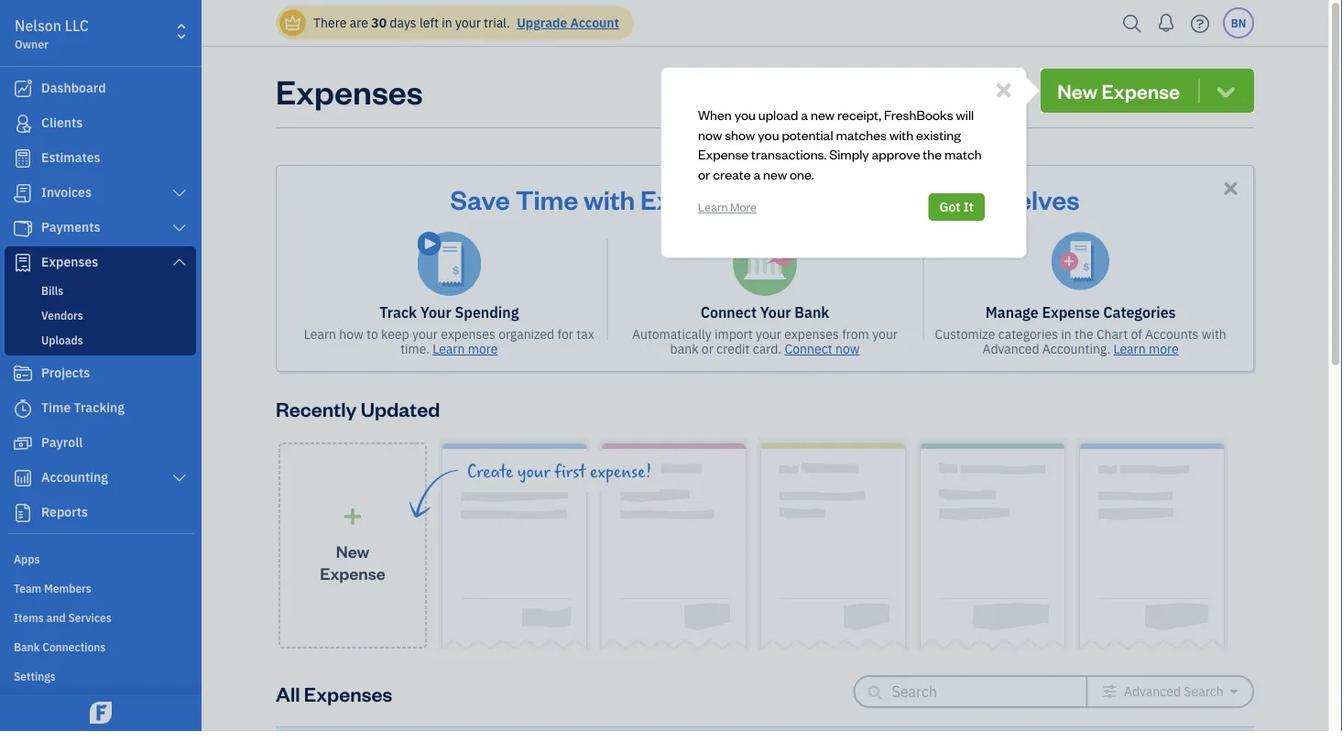 Task type: describe. For each thing, give the bounding box(es) containing it.
freshbooks image
[[86, 702, 115, 724]]

your inside the "learn how to keep your expenses organized for tax time."
[[412, 326, 438, 343]]

track your spending image
[[417, 232, 482, 296]]

organize
[[818, 181, 927, 216]]

learn how to keep your expenses organized for tax time.
[[304, 326, 595, 357]]

from
[[843, 326, 870, 343]]

new expense link
[[279, 443, 427, 649]]

nelson llc owner
[[15, 16, 89, 51]]

days
[[390, 14, 417, 31]]

got it
[[940, 198, 974, 215]]

estimate image
[[12, 149, 34, 168]]

dashboard image
[[12, 80, 34, 98]]

more
[[731, 199, 757, 215]]

go to help image
[[1186, 10, 1215, 37]]

time.
[[401, 341, 430, 357]]

connect your bank
[[701, 303, 830, 322]]

approve
[[872, 145, 921, 163]]

your right from
[[873, 326, 898, 343]]

will
[[956, 105, 975, 123]]

show
[[725, 125, 756, 143]]

updated
[[361, 396, 440, 422]]

there
[[313, 14, 347, 31]]

close image
[[1221, 178, 1242, 199]]

upgrade account link
[[513, 14, 619, 31]]

upload
[[759, 105, 799, 123]]

manage expense categories image
[[1052, 232, 1111, 291]]

more for spending
[[468, 341, 498, 357]]

create
[[713, 165, 751, 183]]

connect now
[[785, 341, 860, 357]]

main element
[[0, 0, 261, 731]]

got it button
[[929, 193, 985, 221]]

account
[[571, 14, 619, 31]]

new expense button
[[1041, 69, 1255, 113]]

or inside automatically import your expenses from your bank or credit card.
[[702, 341, 714, 357]]

for
[[558, 326, 574, 343]]

recently
[[276, 396, 357, 422]]

spending
[[455, 303, 519, 322]]

report image
[[12, 504, 34, 522]]

simply
[[830, 145, 870, 163]]

expenses inside automatically import your expenses from your bank or credit card.
[[785, 326, 839, 343]]

it
[[964, 198, 974, 215]]

0 horizontal spatial you
[[735, 105, 756, 123]]

crown image
[[283, 13, 302, 33]]

chevron large down image for payment icon
[[171, 221, 188, 236]]

match
[[945, 145, 982, 163]]

expense image
[[12, 254, 34, 272]]

×
[[996, 71, 1013, 105]]

learn more for spending
[[433, 341, 498, 357]]

chevrondown image
[[1214, 78, 1239, 104]]

customize
[[935, 326, 996, 343]]

money image
[[12, 434, 34, 453]]

expense inside × when you upload a new receipt, freshbooks will now show you potential matches with existing expense transactions. simply approve the match or create a new one.
[[698, 145, 749, 163]]

categories
[[1104, 303, 1177, 322]]

to
[[367, 326, 378, 343]]

save time with expenses that organize themselves
[[450, 181, 1080, 216]]

learn more for categories
[[1114, 341, 1179, 357]]

new inside the new expense
[[336, 541, 370, 562]]

are
[[350, 14, 368, 31]]

new expense inside new expense link
[[320, 541, 386, 584]]

timer image
[[12, 400, 34, 418]]

payment image
[[12, 219, 34, 237]]

1 vertical spatial expenses
[[641, 181, 758, 216]]

when
[[698, 105, 732, 123]]

learn inside the "learn how to keep your expenses organized for tax time."
[[304, 326, 336, 343]]

manage
[[986, 303, 1039, 322]]

keep
[[381, 326, 409, 343]]

chart image
[[12, 469, 34, 488]]

settings image
[[14, 668, 196, 683]]

or inside × when you upload a new receipt, freshbooks will now show you potential matches with existing expense transactions. simply approve the match or create a new one.
[[698, 165, 711, 183]]

advanced
[[983, 341, 1040, 357]]

× dialog
[[661, 67, 1028, 259]]

client image
[[12, 115, 34, 133]]

search image
[[1118, 10, 1148, 37]]

llc
[[65, 16, 89, 35]]

owner
[[15, 37, 48, 51]]

more for categories
[[1149, 341, 1179, 357]]

chevron large down image for invoice image
[[171, 186, 188, 201]]

accounting.
[[1043, 341, 1111, 357]]

chart
[[1097, 326, 1128, 343]]

with inside 'customize categories in the chart of accounts with advanced accounting.'
[[1202, 326, 1227, 343]]

Search text field
[[892, 677, 1057, 707]]

invoice image
[[12, 184, 34, 203]]

plus image
[[342, 507, 363, 526]]



Task type: locate. For each thing, give the bounding box(es) containing it.
import
[[715, 326, 753, 343]]

more down spending
[[468, 341, 498, 357]]

1 vertical spatial new
[[764, 165, 787, 183]]

new down the plus image
[[336, 541, 370, 562]]

nelson
[[15, 16, 61, 35]]

potential
[[782, 125, 834, 143]]

transactions.
[[752, 145, 827, 163]]

learn more down the track your spending at the left of page
[[433, 341, 498, 357]]

there are 30 days left in your trial. upgrade account
[[313, 14, 619, 31]]

apps image
[[14, 551, 196, 566]]

0 horizontal spatial new
[[764, 165, 787, 183]]

2 learn more from the left
[[1114, 341, 1179, 357]]

1 horizontal spatial your
[[760, 303, 792, 322]]

got
[[940, 198, 961, 215]]

project image
[[12, 365, 34, 383]]

chevron large down image for chart image
[[171, 471, 188, 486]]

with up the approve
[[890, 125, 914, 143]]

learn left how
[[304, 326, 336, 343]]

customize categories in the chart of accounts with advanced accounting.
[[935, 326, 1227, 357]]

0 vertical spatial the
[[923, 145, 942, 163]]

learn right 'time.'
[[433, 341, 465, 357]]

1 horizontal spatial a
[[801, 105, 809, 123]]

1 horizontal spatial new
[[1058, 77, 1098, 104]]

chevron large down image
[[171, 186, 188, 201], [171, 221, 188, 236]]

in inside 'customize categories in the chart of accounts with advanced accounting.'
[[1062, 326, 1072, 343]]

bank
[[795, 303, 830, 322]]

learn more
[[698, 199, 757, 215]]

× button
[[996, 71, 1013, 105]]

1 vertical spatial or
[[702, 341, 714, 357]]

you
[[735, 105, 756, 123], [758, 125, 780, 143]]

0 vertical spatial connect
[[701, 303, 757, 322]]

2 chevron large down image from the top
[[171, 471, 188, 486]]

1 learn more from the left
[[433, 341, 498, 357]]

with right time
[[584, 181, 635, 216]]

learn
[[698, 199, 728, 215], [304, 326, 336, 343], [433, 341, 465, 357], [1114, 341, 1146, 357]]

0 horizontal spatial new
[[336, 541, 370, 562]]

your up automatically import your expenses from your bank or credit card.
[[760, 303, 792, 322]]

more
[[468, 341, 498, 357], [1149, 341, 1179, 357]]

learn more button
[[698, 193, 758, 221]]

connect your bank image
[[733, 232, 797, 296]]

1 horizontal spatial new expense
[[1058, 77, 1181, 104]]

0 vertical spatial a
[[801, 105, 809, 123]]

1 horizontal spatial expenses
[[785, 326, 839, 343]]

0 vertical spatial new expense
[[1058, 77, 1181, 104]]

connect down the bank
[[785, 341, 833, 357]]

time
[[516, 181, 579, 216]]

1 vertical spatial the
[[1075, 326, 1094, 343]]

you up show
[[735, 105, 756, 123]]

0 horizontal spatial now
[[698, 125, 723, 143]]

your up the "learn how to keep your expenses organized for tax time."
[[421, 303, 452, 322]]

1 your from the left
[[421, 303, 452, 322]]

automatically import your expenses from your bank or credit card.
[[632, 326, 898, 357]]

expense up create
[[698, 145, 749, 163]]

1 vertical spatial connect
[[785, 341, 833, 357]]

2 more from the left
[[1149, 341, 1179, 357]]

0 horizontal spatial connect
[[701, 303, 757, 322]]

1 horizontal spatial connect
[[785, 341, 833, 357]]

30
[[371, 14, 387, 31]]

your left trial.
[[455, 14, 481, 31]]

now inside × when you upload a new receipt, freshbooks will now show you potential matches with existing expense transactions. simply approve the match or create a new one.
[[698, 125, 723, 143]]

1 horizontal spatial new
[[811, 105, 835, 123]]

1 vertical spatial you
[[758, 125, 780, 143]]

new expense button
[[1041, 69, 1255, 113]]

themselves
[[933, 181, 1080, 216]]

in
[[442, 14, 452, 31], [1062, 326, 1072, 343]]

1 horizontal spatial you
[[758, 125, 780, 143]]

connect for connect now
[[785, 341, 833, 357]]

learn more down categories
[[1114, 341, 1179, 357]]

recently updated
[[276, 396, 440, 422]]

1 vertical spatial new
[[336, 541, 370, 562]]

the inside × when you upload a new receipt, freshbooks will now show you potential matches with existing expense transactions. simply approve the match or create a new one.
[[923, 145, 942, 163]]

new
[[1058, 77, 1098, 104], [336, 541, 370, 562]]

track your spending
[[380, 303, 519, 322]]

0 horizontal spatial more
[[468, 341, 498, 357]]

accounts
[[1146, 326, 1199, 343]]

chevron large down image
[[171, 255, 188, 269], [171, 471, 188, 486]]

expense down the plus image
[[320, 563, 386, 584]]

0 vertical spatial new
[[1058, 77, 1098, 104]]

the inside 'customize categories in the chart of accounts with advanced accounting.'
[[1075, 326, 1094, 343]]

that
[[764, 181, 813, 216]]

2 your from the left
[[760, 303, 792, 322]]

new expense down the plus image
[[320, 541, 386, 584]]

items and services image
[[14, 610, 196, 624]]

1 chevron large down image from the top
[[171, 186, 188, 201]]

save
[[450, 181, 510, 216]]

0 horizontal spatial learn more
[[433, 341, 498, 357]]

with
[[890, 125, 914, 143], [584, 181, 635, 216], [1202, 326, 1227, 343]]

you down upload
[[758, 125, 780, 143]]

or left create
[[698, 165, 711, 183]]

matches
[[836, 125, 887, 143]]

upgrade
[[517, 14, 568, 31]]

the
[[923, 145, 942, 163], [1075, 326, 1094, 343]]

with right accounts
[[1202, 326, 1227, 343]]

1 vertical spatial a
[[754, 165, 761, 183]]

× when you upload a new receipt, freshbooks will now show you potential matches with existing expense transactions. simply approve the match or create a new one.
[[698, 71, 1013, 183]]

1 more from the left
[[468, 341, 498, 357]]

expense inside button
[[1102, 77, 1181, 104]]

1 vertical spatial chevron large down image
[[171, 471, 188, 486]]

the down existing
[[923, 145, 942, 163]]

new expense inside new expense button
[[1058, 77, 1181, 104]]

in down manage expense categories
[[1062, 326, 1072, 343]]

or right bank
[[702, 341, 714, 357]]

0 vertical spatial you
[[735, 105, 756, 123]]

1 horizontal spatial the
[[1075, 326, 1094, 343]]

your
[[455, 14, 481, 31], [412, 326, 438, 343], [756, 326, 782, 343], [873, 326, 898, 343]]

0 horizontal spatial your
[[421, 303, 452, 322]]

receipt,
[[838, 105, 882, 123]]

track
[[380, 303, 417, 322]]

your for connect
[[760, 303, 792, 322]]

1 chevron large down image from the top
[[171, 255, 188, 269]]

one.
[[790, 165, 815, 183]]

0 vertical spatial chevron large down image
[[171, 255, 188, 269]]

expenses inside the "learn how to keep your expenses organized for tax time."
[[441, 326, 496, 343]]

more right of
[[1149, 341, 1179, 357]]

1 expenses from the left
[[441, 326, 496, 343]]

all
[[276, 681, 300, 707]]

new expense
[[1058, 77, 1181, 104], [320, 541, 386, 584]]

0 vertical spatial in
[[442, 14, 452, 31]]

expense
[[1102, 77, 1181, 104], [698, 145, 749, 163], [1043, 303, 1100, 322], [320, 563, 386, 584]]

all expenses
[[276, 681, 393, 707]]

2 vertical spatial with
[[1202, 326, 1227, 343]]

automatically
[[632, 326, 712, 343]]

0 vertical spatial or
[[698, 165, 711, 183]]

freshbooks
[[885, 105, 954, 123]]

0 horizontal spatial in
[[442, 14, 452, 31]]

or
[[698, 165, 711, 183], [702, 341, 714, 357]]

organized
[[499, 326, 555, 343]]

bank
[[671, 341, 699, 357]]

chevron large down image for expense icon
[[171, 255, 188, 269]]

a up the potential
[[801, 105, 809, 123]]

team members image
[[14, 580, 196, 595]]

now down when
[[698, 125, 723, 143]]

your
[[421, 303, 452, 322], [760, 303, 792, 322]]

the down manage expense categories
[[1075, 326, 1094, 343]]

expense down search "icon"
[[1102, 77, 1181, 104]]

0 horizontal spatial expenses
[[441, 326, 496, 343]]

expenses
[[276, 69, 423, 112], [641, 181, 758, 216], [304, 681, 393, 707]]

expenses
[[441, 326, 496, 343], [785, 326, 839, 343]]

1 horizontal spatial with
[[890, 125, 914, 143]]

1 vertical spatial new expense
[[320, 541, 386, 584]]

new
[[811, 105, 835, 123], [764, 165, 787, 183]]

new inside button
[[1058, 77, 1098, 104]]

how
[[339, 326, 364, 343]]

2 expenses from the left
[[785, 326, 839, 343]]

1 horizontal spatial more
[[1149, 341, 1179, 357]]

new up the potential
[[811, 105, 835, 123]]

your for track
[[421, 303, 452, 322]]

credit
[[717, 341, 750, 357]]

with inside × when you upload a new receipt, freshbooks will now show you potential matches with existing expense transactions. simply approve the match or create a new one.
[[890, 125, 914, 143]]

learn more
[[433, 341, 498, 357], [1114, 341, 1179, 357]]

expenses down spending
[[441, 326, 496, 343]]

2 horizontal spatial with
[[1202, 326, 1227, 343]]

your right keep
[[412, 326, 438, 343]]

0 vertical spatial expenses
[[276, 69, 423, 112]]

2 vertical spatial expenses
[[304, 681, 393, 707]]

learn inside button
[[698, 199, 728, 215]]

1 vertical spatial chevron large down image
[[171, 221, 188, 236]]

0 vertical spatial chevron large down image
[[171, 186, 188, 201]]

1 horizontal spatial now
[[836, 341, 860, 357]]

new expense down search "icon"
[[1058, 77, 1181, 104]]

bank connections image
[[14, 639, 196, 654]]

connect up import
[[701, 303, 757, 322]]

expense up 'customize categories in the chart of accounts with advanced accounting.'
[[1043, 303, 1100, 322]]

0 horizontal spatial new expense
[[320, 541, 386, 584]]

now right card.
[[836, 341, 860, 357]]

1 vertical spatial in
[[1062, 326, 1072, 343]]

connect for connect your bank
[[701, 303, 757, 322]]

learn left "more"
[[698, 199, 728, 215]]

1 vertical spatial now
[[836, 341, 860, 357]]

0 vertical spatial with
[[890, 125, 914, 143]]

0 horizontal spatial the
[[923, 145, 942, 163]]

new right ×
[[1058, 77, 1098, 104]]

connect
[[701, 303, 757, 322], [785, 341, 833, 357]]

categories
[[999, 326, 1059, 343]]

0 vertical spatial now
[[698, 125, 723, 143]]

1 horizontal spatial learn more
[[1114, 341, 1179, 357]]

0 horizontal spatial a
[[754, 165, 761, 183]]

your down connect your bank in the right top of the page
[[756, 326, 782, 343]]

new down transactions.
[[764, 165, 787, 183]]

existing
[[917, 125, 961, 143]]

0 vertical spatial new
[[811, 105, 835, 123]]

a right create
[[754, 165, 761, 183]]

0 horizontal spatial with
[[584, 181, 635, 216]]

manage expense categories
[[986, 303, 1177, 322]]

now
[[698, 125, 723, 143], [836, 341, 860, 357]]

of
[[1131, 326, 1143, 343]]

trial.
[[484, 14, 510, 31]]

1 vertical spatial with
[[584, 181, 635, 216]]

left
[[420, 14, 439, 31]]

in right left
[[442, 14, 452, 31]]

tax
[[577, 326, 595, 343]]

expenses down the bank
[[785, 326, 839, 343]]

card.
[[753, 341, 782, 357]]

2 chevron large down image from the top
[[171, 221, 188, 236]]

a
[[801, 105, 809, 123], [754, 165, 761, 183]]

learn down categories
[[1114, 341, 1146, 357]]

1 horizontal spatial in
[[1062, 326, 1072, 343]]



Task type: vqa. For each thing, say whether or not it's contained in the screenshot.
the crown icon
yes



